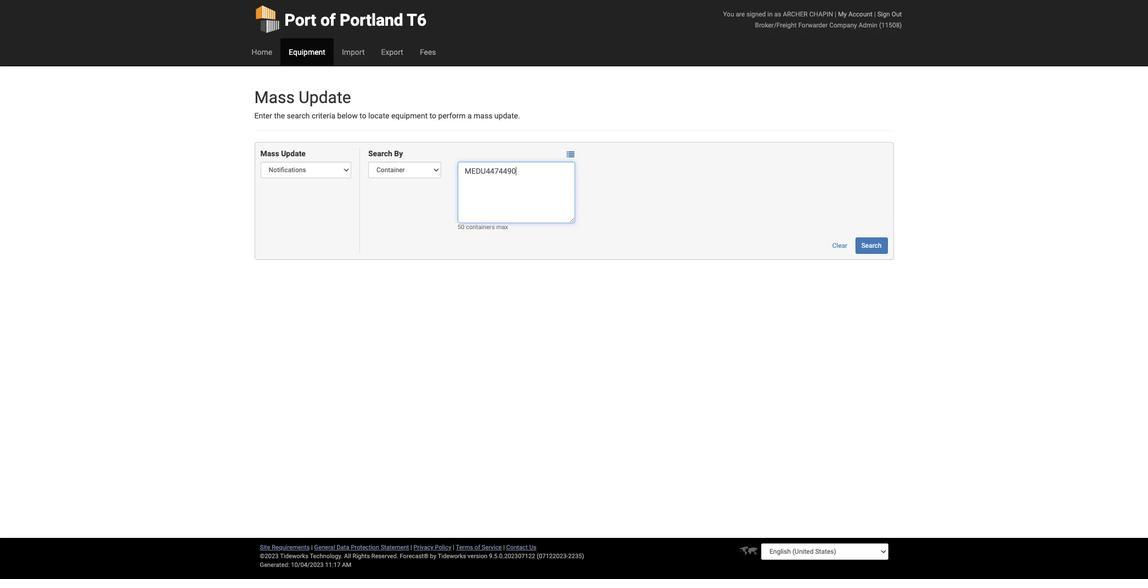 Task type: locate. For each thing, give the bounding box(es) containing it.
by
[[430, 553, 436, 561]]

update for mass update
[[281, 150, 306, 158]]

of up version at left
[[475, 545, 480, 552]]

perform
[[438, 111, 466, 120]]

statement
[[381, 545, 409, 552]]

to left perform
[[430, 111, 437, 120]]

clear button
[[827, 238, 854, 254]]

general
[[314, 545, 335, 552]]

data
[[337, 545, 349, 552]]

as
[[775, 10, 781, 18]]

2 to from the left
[[430, 111, 437, 120]]

1 vertical spatial of
[[475, 545, 480, 552]]

mass
[[474, 111, 493, 120]]

site
[[260, 545, 270, 552]]

50
[[458, 224, 465, 231]]

forwarder
[[799, 21, 828, 29]]

mass inside mass update enter the search criteria below to locate equipment to perform a mass update.
[[254, 88, 295, 107]]

1 horizontal spatial search
[[862, 242, 882, 250]]

site requirements link
[[260, 545, 310, 552]]

version
[[468, 553, 488, 561]]

admin
[[859, 21, 878, 29]]

to
[[360, 111, 367, 120], [430, 111, 437, 120]]

account
[[849, 10, 873, 18]]

general data protection statement link
[[314, 545, 409, 552]]

0 vertical spatial mass
[[254, 88, 295, 107]]

0 vertical spatial update
[[299, 88, 351, 107]]

of
[[321, 10, 336, 30], [475, 545, 480, 552]]

all
[[344, 553, 351, 561]]

0 vertical spatial search
[[368, 150, 392, 158]]

1 vertical spatial mass
[[260, 150, 279, 158]]

mass
[[254, 88, 295, 107], [260, 150, 279, 158]]

0 horizontal spatial to
[[360, 111, 367, 120]]

equipment
[[289, 48, 325, 57]]

1 vertical spatial update
[[281, 150, 306, 158]]

update
[[299, 88, 351, 107], [281, 150, 306, 158]]

fees
[[420, 48, 436, 57]]

company
[[830, 21, 857, 29]]

below
[[337, 111, 358, 120]]

(07122023-
[[537, 553, 568, 561]]

update up criteria
[[299, 88, 351, 107]]

import
[[342, 48, 365, 57]]

mass for mass update
[[260, 150, 279, 158]]

sign
[[878, 10, 890, 18]]

out
[[892, 10, 902, 18]]

0 horizontal spatial of
[[321, 10, 336, 30]]

clear
[[833, 242, 848, 250]]

forecast®
[[400, 553, 429, 561]]

search left by
[[368, 150, 392, 158]]

of inside site requirements | general data protection statement | privacy policy | terms of service | contact us ©2023 tideworks technology. all rights reserved. forecast® by tideworks version 9.5.0.202307122 (07122023-2235) generated: 10/04/2023 11:17 am
[[475, 545, 480, 552]]

1 vertical spatial search
[[862, 242, 882, 250]]

1 horizontal spatial to
[[430, 111, 437, 120]]

|
[[835, 10, 837, 18], [874, 10, 876, 18], [311, 545, 313, 552], [411, 545, 412, 552], [453, 545, 455, 552], [503, 545, 505, 552]]

by
[[394, 150, 403, 158]]

my
[[838, 10, 847, 18]]

update down search
[[281, 150, 306, 158]]

my account link
[[838, 10, 873, 18]]

| up "9.5.0.202307122"
[[503, 545, 505, 552]]

search
[[368, 150, 392, 158], [862, 242, 882, 250]]

locate
[[368, 111, 389, 120]]

tideworks
[[438, 553, 466, 561]]

0 vertical spatial of
[[321, 10, 336, 30]]

1 horizontal spatial of
[[475, 545, 480, 552]]

mass up the
[[254, 88, 295, 107]]

import button
[[334, 38, 373, 66]]

mass down enter
[[260, 150, 279, 158]]

fees button
[[412, 38, 444, 66]]

update inside mass update enter the search criteria below to locate equipment to perform a mass update.
[[299, 88, 351, 107]]

port of portland t6
[[285, 10, 427, 30]]

None text field
[[458, 162, 575, 224]]

1 to from the left
[[360, 111, 367, 120]]

you
[[723, 10, 734, 18]]

search
[[287, 111, 310, 120]]

t6
[[407, 10, 427, 30]]

search inside button
[[862, 242, 882, 250]]

of right port
[[321, 10, 336, 30]]

protection
[[351, 545, 379, 552]]

privacy
[[414, 545, 434, 552]]

to right 'below'
[[360, 111, 367, 120]]

contact
[[506, 545, 528, 552]]

are
[[736, 10, 745, 18]]

0 horizontal spatial search
[[368, 150, 392, 158]]

show list image
[[567, 151, 575, 158]]

archer
[[783, 10, 808, 18]]

a
[[468, 111, 472, 120]]

generated:
[[260, 562, 290, 569]]

search right clear
[[862, 242, 882, 250]]



Task type: describe. For each thing, give the bounding box(es) containing it.
update.
[[495, 111, 520, 120]]

search for search by
[[368, 150, 392, 158]]

technology.
[[310, 553, 343, 561]]

home button
[[243, 38, 281, 66]]

| left general
[[311, 545, 313, 552]]

service
[[482, 545, 502, 552]]

privacy policy link
[[414, 545, 452, 552]]

containers
[[466, 224, 495, 231]]

site requirements | general data protection statement | privacy policy | terms of service | contact us ©2023 tideworks technology. all rights reserved. forecast® by tideworks version 9.5.0.202307122 (07122023-2235) generated: 10/04/2023 11:17 am
[[260, 545, 584, 569]]

criteria
[[312, 111, 335, 120]]

home
[[252, 48, 272, 57]]

equipment button
[[281, 38, 334, 66]]

mass update enter the search criteria below to locate equipment to perform a mass update.
[[254, 88, 520, 120]]

| up tideworks on the bottom left
[[453, 545, 455, 552]]

equipment
[[391, 111, 428, 120]]

you are signed in as archer chapin | my account | sign out broker/freight forwarder company admin (11508)
[[723, 10, 902, 29]]

2235)
[[568, 553, 584, 561]]

port of portland t6 link
[[254, 0, 427, 38]]

in
[[768, 10, 773, 18]]

reserved.
[[372, 553, 398, 561]]

terms of service link
[[456, 545, 502, 552]]

requirements
[[272, 545, 310, 552]]

| left sign
[[874, 10, 876, 18]]

contact us link
[[506, 545, 537, 552]]

| up the forecast®
[[411, 545, 412, 552]]

update for mass update enter the search criteria below to locate equipment to perform a mass update.
[[299, 88, 351, 107]]

| left my
[[835, 10, 837, 18]]

sign out link
[[878, 10, 902, 18]]

signed
[[747, 10, 766, 18]]

policy
[[435, 545, 452, 552]]

export
[[381, 48, 403, 57]]

10/04/2023
[[291, 562, 324, 569]]

of inside port of portland t6 link
[[321, 10, 336, 30]]

broker/freight
[[755, 21, 797, 29]]

search button
[[856, 238, 888, 254]]

50 containers max
[[458, 224, 508, 231]]

terms
[[456, 545, 473, 552]]

(11508)
[[879, 21, 902, 29]]

rights
[[353, 553, 370, 561]]

search by
[[368, 150, 403, 158]]

port
[[285, 10, 316, 30]]

9.5.0.202307122
[[489, 553, 535, 561]]

max
[[497, 224, 508, 231]]

export button
[[373, 38, 412, 66]]

chapin
[[810, 10, 833, 18]]

©2023 tideworks
[[260, 553, 308, 561]]

mass for mass update enter the search criteria below to locate equipment to perform a mass update.
[[254, 88, 295, 107]]

mass update
[[260, 150, 306, 158]]

search for search
[[862, 242, 882, 250]]

portland
[[340, 10, 403, 30]]

11:17
[[325, 562, 341, 569]]

enter
[[254, 111, 272, 120]]

the
[[274, 111, 285, 120]]

us
[[529, 545, 537, 552]]

am
[[342, 562, 352, 569]]



Task type: vqa. For each thing, say whether or not it's contained in the screenshot.
the
yes



